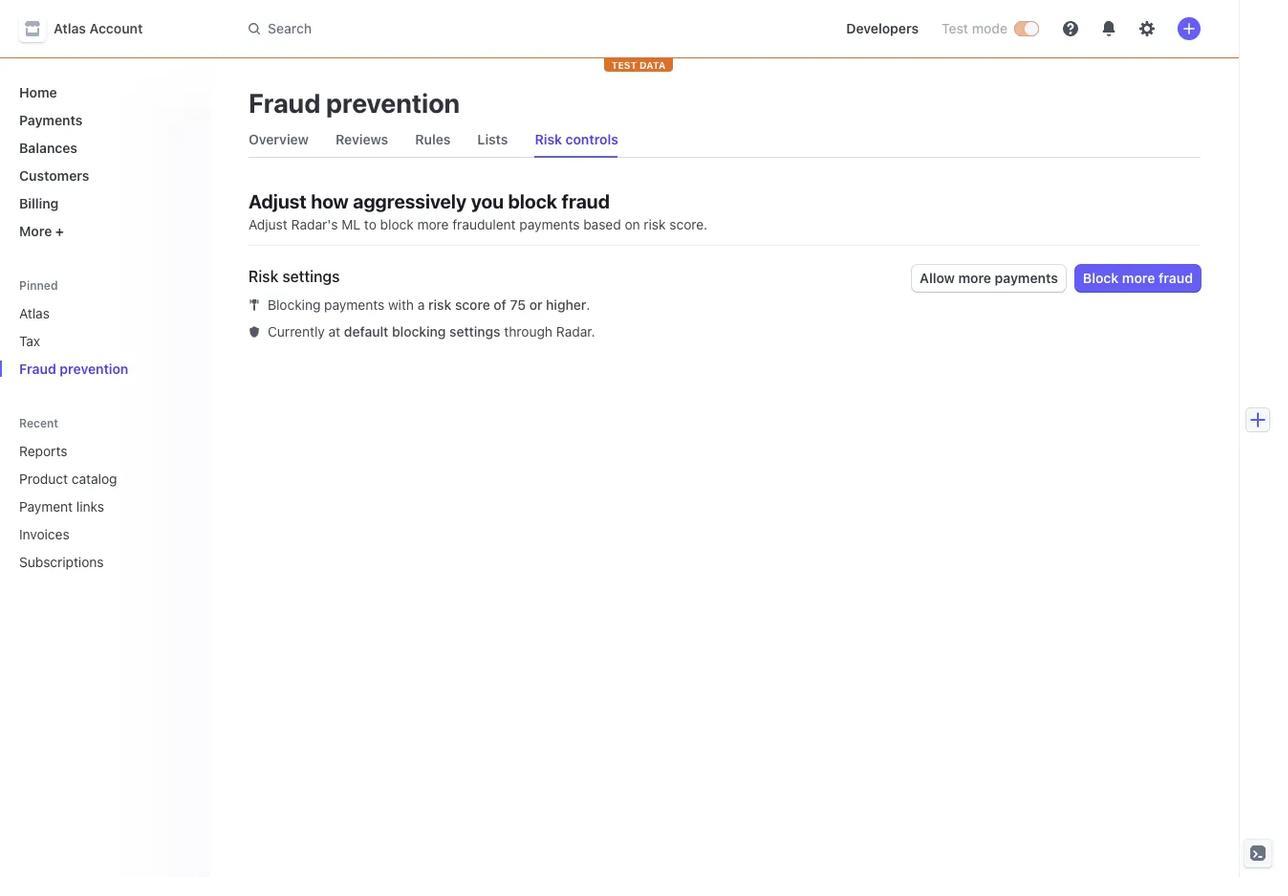 Task type: locate. For each thing, give the bounding box(es) containing it.
1 horizontal spatial atlas
[[54, 20, 86, 36]]

0 horizontal spatial prevention
[[60, 361, 128, 377]]

lists
[[478, 131, 508, 147]]

settings
[[282, 268, 340, 285], [450, 323, 501, 340]]

block down 'aggressively'
[[380, 216, 414, 232]]

test data
[[612, 59, 666, 71]]

rules
[[415, 131, 451, 147]]

risk
[[535, 131, 562, 147], [249, 268, 279, 285]]

1 horizontal spatial risk
[[644, 216, 666, 232]]

adjust up radar's
[[249, 190, 307, 212]]

75
[[510, 297, 526, 313]]

0 horizontal spatial block
[[380, 216, 414, 232]]

links
[[76, 498, 104, 515]]

1 horizontal spatial prevention
[[326, 87, 460, 119]]

1 vertical spatial payments
[[995, 270, 1059, 286]]

payments
[[19, 112, 83, 128]]

atlas
[[54, 20, 86, 36], [19, 305, 50, 321]]

tax
[[19, 333, 40, 349]]

risk right a
[[429, 297, 452, 313]]

adjust left radar's
[[249, 216, 288, 232]]

fraud right 'block'
[[1159, 270, 1194, 286]]

1 horizontal spatial risk
[[535, 131, 562, 147]]

more
[[418, 216, 449, 232], [959, 270, 992, 286], [1123, 270, 1156, 286]]

0 vertical spatial risk
[[644, 216, 666, 232]]

fraud up based
[[562, 190, 610, 212]]

reviews
[[336, 131, 389, 147]]

0 horizontal spatial atlas
[[19, 305, 50, 321]]

product catalog
[[19, 471, 117, 487]]

fraud
[[562, 190, 610, 212], [1159, 270, 1194, 286]]

customers
[[19, 167, 89, 184]]

recent navigation links element
[[0, 415, 210, 578]]

core navigation links element
[[11, 77, 195, 247]]

a
[[418, 297, 425, 313]]

atlas link
[[11, 297, 195, 329]]

atlas down 'pinned'
[[19, 305, 50, 321]]

1 horizontal spatial more
[[959, 270, 992, 286]]

mode
[[972, 20, 1008, 36]]

more inside allow more payments button
[[959, 270, 992, 286]]

radar.
[[556, 323, 596, 340]]

0 vertical spatial atlas
[[54, 20, 86, 36]]

1 vertical spatial fraud
[[1159, 270, 1194, 286]]

payments inside adjust how aggressively you block fraud adjust radar's ml to block more fraudulent payments based on risk score.
[[520, 216, 580, 232]]

1 vertical spatial risk
[[249, 268, 279, 285]]

billing link
[[11, 187, 195, 219]]

0 vertical spatial fraud
[[562, 190, 610, 212]]

risk controls link
[[527, 126, 626, 153]]

1 vertical spatial fraud
[[19, 361, 56, 377]]

through
[[504, 323, 553, 340]]

0 vertical spatial prevention
[[326, 87, 460, 119]]

home link
[[11, 77, 195, 108]]

fraud prevention down tax link
[[19, 361, 128, 377]]

1 horizontal spatial settings
[[450, 323, 501, 340]]

billing
[[19, 195, 59, 211]]

1 horizontal spatial fraud
[[1159, 270, 1194, 286]]

0 horizontal spatial payments
[[324, 297, 385, 313]]

lists link
[[470, 126, 516, 153]]

prevention down tax link
[[60, 361, 128, 377]]

1 horizontal spatial fraud prevention
[[249, 87, 460, 119]]

risk up blocking
[[249, 268, 279, 285]]

1 horizontal spatial block
[[508, 190, 558, 212]]

more +
[[19, 223, 64, 239]]

1 vertical spatial atlas
[[19, 305, 50, 321]]

more inside 'block more fraud' button
[[1123, 270, 1156, 286]]

0 horizontal spatial fraud
[[19, 361, 56, 377]]

atlas inside button
[[54, 20, 86, 36]]

allow
[[920, 270, 955, 286]]

fraud inside pinned element
[[19, 361, 56, 377]]

prevention
[[326, 87, 460, 119], [60, 361, 128, 377]]

0 vertical spatial fraud
[[249, 87, 321, 119]]

0 horizontal spatial fraud prevention
[[19, 361, 128, 377]]

payments inside button
[[995, 270, 1059, 286]]

2 horizontal spatial more
[[1123, 270, 1156, 286]]

2 horizontal spatial payments
[[995, 270, 1059, 286]]

score
[[455, 297, 490, 313]]

risk right on
[[644, 216, 666, 232]]

adjust
[[249, 190, 307, 212], [249, 216, 288, 232]]

subscriptions
[[19, 554, 104, 570]]

settings up blocking
[[282, 268, 340, 285]]

payments up 'default'
[[324, 297, 385, 313]]

more down 'aggressively'
[[418, 216, 449, 232]]

block
[[508, 190, 558, 212], [380, 216, 414, 232]]

0 horizontal spatial fraud
[[562, 190, 610, 212]]

fraud up overview
[[249, 87, 321, 119]]

1 vertical spatial fraud prevention
[[19, 361, 128, 377]]

more for allow more payments
[[959, 270, 992, 286]]

risk for risk controls
[[535, 131, 562, 147]]

fraud
[[249, 87, 321, 119], [19, 361, 56, 377]]

0 horizontal spatial more
[[418, 216, 449, 232]]

at
[[329, 323, 341, 340]]

fraud prevention up reviews
[[249, 87, 460, 119]]

search
[[268, 20, 312, 36]]

payments
[[520, 216, 580, 232], [995, 270, 1059, 286], [324, 297, 385, 313]]

pinned navigation links element
[[11, 277, 195, 384]]

more right 'block'
[[1123, 270, 1156, 286]]

currently
[[268, 323, 325, 340]]

fraud down tax
[[19, 361, 56, 377]]

block more fraud
[[1084, 270, 1194, 286]]

more right allow
[[959, 270, 992, 286]]

0 vertical spatial settings
[[282, 268, 340, 285]]

fraud inside 'block more fraud' button
[[1159, 270, 1194, 286]]

1 vertical spatial settings
[[450, 323, 501, 340]]

currently at default blocking settings through radar.
[[268, 323, 596, 340]]

atlas left account
[[54, 20, 86, 36]]

1 vertical spatial block
[[380, 216, 414, 232]]

prevention up reviews
[[326, 87, 460, 119]]

reviews link
[[328, 126, 396, 153]]

product
[[19, 471, 68, 487]]

risk
[[644, 216, 666, 232], [429, 297, 452, 313]]

home
[[19, 84, 57, 100]]

with
[[388, 297, 414, 313]]

controls
[[566, 131, 619, 147]]

0 vertical spatial payments
[[520, 216, 580, 232]]

fraud prevention
[[249, 87, 460, 119], [19, 361, 128, 377]]

settings image
[[1140, 21, 1155, 36]]

0 vertical spatial adjust
[[249, 190, 307, 212]]

0 vertical spatial risk
[[535, 131, 562, 147]]

of
[[494, 297, 507, 313]]

settings down the score on the top of the page
[[450, 323, 501, 340]]

0 horizontal spatial risk
[[249, 268, 279, 285]]

payments left 'block'
[[995, 270, 1059, 286]]

blocking
[[392, 323, 446, 340]]

atlas inside pinned element
[[19, 305, 50, 321]]

1 horizontal spatial payments
[[520, 216, 580, 232]]

block right you
[[508, 190, 558, 212]]

account
[[89, 20, 143, 36]]

risk left controls
[[535, 131, 562, 147]]

payments left based
[[520, 216, 580, 232]]

1 vertical spatial prevention
[[60, 361, 128, 377]]

tax link
[[11, 325, 195, 357]]

tab list
[[241, 122, 1201, 158]]

1 vertical spatial risk
[[429, 297, 452, 313]]

1 vertical spatial adjust
[[249, 216, 288, 232]]

block more fraud button
[[1076, 265, 1201, 292]]



Task type: vqa. For each thing, say whether or not it's contained in the screenshot.
2nd the Products element
no



Task type: describe. For each thing, give the bounding box(es) containing it.
you
[[471, 190, 504, 212]]

score.
[[670, 216, 708, 232]]

.
[[587, 297, 590, 313]]

payment links
[[19, 498, 104, 515]]

fraudulent
[[453, 216, 516, 232]]

risk inside adjust how aggressively you block fraud adjust radar's ml to block more fraudulent payments based on risk score.
[[644, 216, 666, 232]]

how
[[311, 190, 349, 212]]

or
[[530, 297, 543, 313]]

data
[[640, 59, 666, 71]]

risk controls
[[535, 131, 619, 147]]

test
[[942, 20, 969, 36]]

payment links link
[[11, 491, 168, 522]]

fraud prevention inside fraud prevention link
[[19, 361, 128, 377]]

ml
[[342, 216, 361, 232]]

allow more payments button
[[913, 265, 1066, 292]]

blocking
[[268, 297, 321, 313]]

balances
[[19, 140, 77, 156]]

0 vertical spatial fraud prevention
[[249, 87, 460, 119]]

product catalog link
[[11, 463, 168, 494]]

atlas account
[[54, 20, 143, 36]]

test mode
[[942, 20, 1008, 36]]

prevention inside pinned element
[[60, 361, 128, 377]]

default
[[344, 323, 389, 340]]

rules link
[[408, 126, 459, 153]]

on
[[625, 216, 641, 232]]

to
[[364, 216, 377, 232]]

0 horizontal spatial risk
[[429, 297, 452, 313]]

fraud inside adjust how aggressively you block fraud adjust radar's ml to block more fraudulent payments based on risk score.
[[562, 190, 610, 212]]

1 horizontal spatial fraud
[[249, 87, 321, 119]]

overview
[[249, 131, 309, 147]]

test
[[612, 59, 637, 71]]

atlas account button
[[19, 15, 162, 42]]

atlas for atlas account
[[54, 20, 86, 36]]

risk settings
[[249, 268, 340, 285]]

developers link
[[839, 13, 927, 44]]

risk for risk settings
[[249, 268, 279, 285]]

subscriptions link
[[11, 546, 168, 578]]

adjust how aggressively you block fraud adjust radar's ml to block more fraudulent payments based on risk score.
[[249, 190, 708, 232]]

more
[[19, 223, 52, 239]]

recent element
[[0, 435, 210, 578]]

blocking payments with a risk score of 75 or higher .
[[268, 297, 590, 313]]

block
[[1084, 270, 1119, 286]]

Search text field
[[237, 11, 777, 46]]

more inside adjust how aggressively you block fraud adjust radar's ml to block more fraudulent payments based on risk score.
[[418, 216, 449, 232]]

higher
[[546, 297, 587, 313]]

+
[[55, 223, 64, 239]]

invoices
[[19, 526, 69, 542]]

invoices link
[[11, 518, 168, 550]]

balances link
[[11, 132, 195, 164]]

based
[[584, 216, 621, 232]]

more for block more fraud
[[1123, 270, 1156, 286]]

recent
[[19, 416, 58, 430]]

customers link
[[11, 160, 195, 191]]

pinned element
[[11, 297, 195, 384]]

reports
[[19, 443, 67, 459]]

Search search field
[[237, 11, 777, 46]]

overview link
[[241, 126, 317, 153]]

reports link
[[11, 435, 168, 467]]

pinned
[[19, 278, 58, 293]]

2 adjust from the top
[[249, 216, 288, 232]]

catalog
[[72, 471, 117, 487]]

atlas for atlas
[[19, 305, 50, 321]]

help image
[[1064, 21, 1079, 36]]

fraud prevention link
[[11, 353, 195, 384]]

2 vertical spatial payments
[[324, 297, 385, 313]]

allow more payments
[[920, 270, 1059, 286]]

radar's
[[291, 216, 338, 232]]

payment
[[19, 498, 73, 515]]

tab list containing overview
[[241, 122, 1201, 158]]

0 vertical spatial block
[[508, 190, 558, 212]]

1 adjust from the top
[[249, 190, 307, 212]]

developers
[[847, 20, 919, 36]]

payments link
[[11, 104, 195, 136]]

notifications image
[[1102, 21, 1117, 36]]

0 horizontal spatial settings
[[282, 268, 340, 285]]

aggressively
[[353, 190, 467, 212]]



